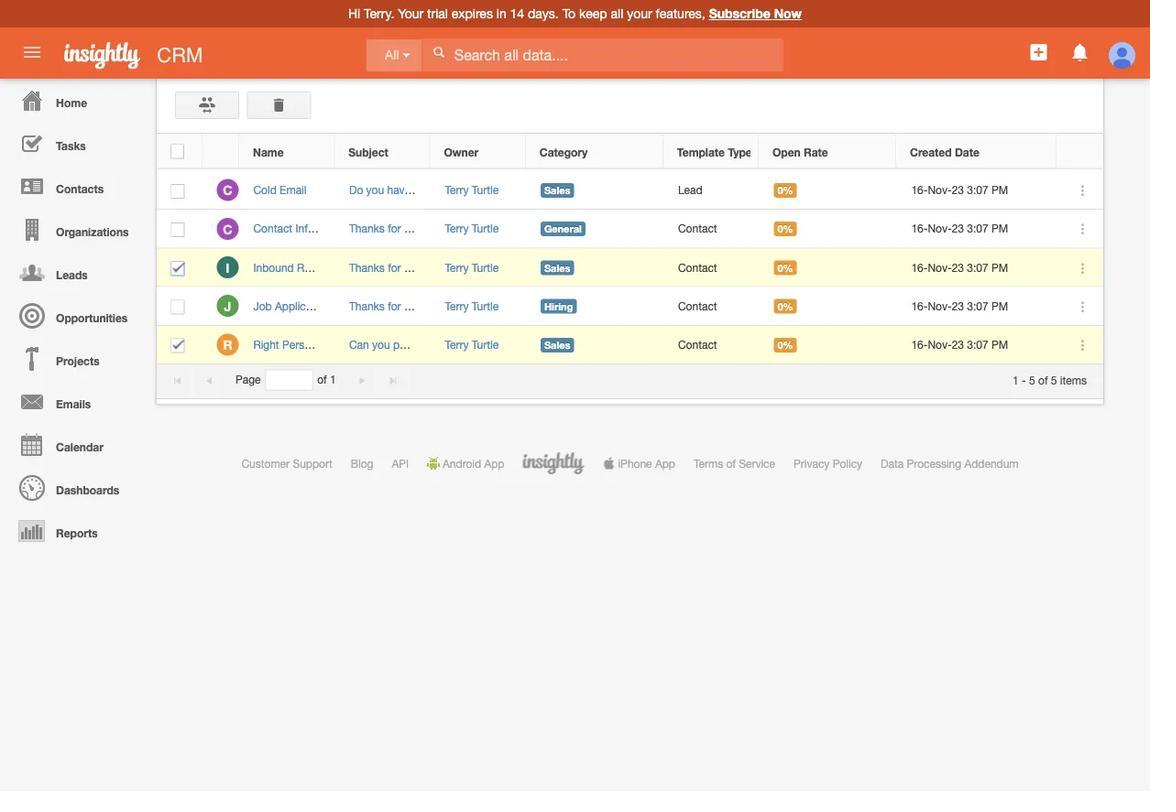 Task type: describe. For each thing, give the bounding box(es) containing it.
terry for point
[[445, 338, 469, 351]]

the
[[452, 338, 468, 351]]

emails
[[56, 398, 91, 411]]

sales for c
[[544, 185, 570, 197]]

thanks for j
[[349, 300, 385, 313]]

turtle for thanks for contacting us.
[[472, 261, 499, 274]]

23 for thanks for applying...
[[952, 300, 964, 313]]

14
[[510, 6, 524, 21]]

terry turtle link for thanks for applying...
[[445, 300, 499, 313]]

subject
[[348, 146, 388, 158]]

iphone
[[618, 457, 652, 470]]

home link
[[5, 79, 147, 122]]

features,
[[656, 6, 705, 21]]

2 1 from the left
[[1013, 374, 1019, 387]]

sales for i
[[544, 262, 570, 274]]

dashboards
[[56, 484, 119, 497]]

16-nov-23 3:07 pm inside i "row"
[[911, 261, 1008, 274]]

template type
[[677, 146, 752, 158]]

tasks
[[56, 139, 86, 152]]

for inside i "row"
[[388, 261, 401, 274]]

1 5 from the left
[[1029, 374, 1035, 387]]

contact for j
[[678, 300, 717, 313]]

right person link
[[253, 338, 326, 351]]

pm for can you point me to the right person?
[[992, 338, 1008, 351]]

terry turtle link for thanks for connecting
[[445, 222, 499, 235]]

job application response
[[253, 300, 382, 313]]

nov- for do you have time to connect?
[[928, 184, 952, 197]]

terry turtle link for thanks for contacting us.
[[445, 261, 499, 274]]

me
[[421, 338, 436, 351]]

terry turtle link for do you have time to connect?
[[445, 184, 499, 197]]

iphone app
[[618, 457, 675, 470]]

thanks for c
[[349, 222, 385, 235]]

connect?
[[451, 184, 497, 197]]

1 c row from the top
[[157, 171, 1103, 210]]

sales for r
[[544, 339, 570, 351]]

3 16-nov-23 3:07 pm cell from the top
[[897, 249, 1058, 287]]

contact for i
[[678, 261, 717, 274]]

23 for thanks for connecting
[[952, 222, 964, 235]]

privacy policy link
[[794, 457, 862, 470]]

contacts link
[[5, 165, 147, 208]]

now
[[774, 6, 802, 21]]

organizations
[[56, 225, 129, 238]]

your
[[398, 6, 424, 21]]

rate
[[804, 146, 828, 158]]

template
[[677, 146, 725, 158]]

can you point me to the right person? link
[[349, 338, 536, 351]]

open rate
[[773, 146, 828, 158]]

pm inside i "row"
[[992, 261, 1008, 274]]

0% for do you have time to connect?
[[778, 185, 793, 197]]

2 horizontal spatial of
[[1038, 374, 1048, 387]]

contact for r
[[678, 338, 717, 351]]

projects
[[56, 355, 100, 367]]

owner
[[444, 146, 479, 158]]

subscribe
[[709, 6, 771, 21]]

job
[[253, 300, 272, 313]]

days.
[[528, 6, 559, 21]]

person
[[282, 338, 317, 351]]

email
[[280, 184, 306, 197]]

thanks inside i "row"
[[349, 261, 385, 274]]

you for r
[[372, 338, 390, 351]]

terry.
[[364, 6, 394, 21]]

cold
[[253, 184, 277, 197]]

emails link
[[5, 380, 147, 423]]

projects link
[[5, 337, 147, 380]]

contact info link
[[253, 222, 323, 235]]

right
[[471, 338, 493, 351]]

all link
[[367, 39, 422, 72]]

cold email
[[253, 184, 306, 197]]

cell for i
[[157, 249, 203, 287]]

response inside j row
[[333, 300, 382, 313]]

reports
[[56, 527, 98, 540]]

16- for can you point me to the right person?
[[911, 338, 928, 351]]

i link
[[217, 257, 239, 279]]

terms of service
[[694, 457, 775, 470]]

name
[[253, 146, 284, 158]]

contact cell for r
[[664, 326, 760, 365]]

expires
[[452, 6, 493, 21]]

to for c
[[438, 184, 448, 197]]

created
[[910, 146, 952, 158]]

hiring
[[544, 301, 573, 313]]

android
[[443, 457, 481, 470]]

keep
[[579, 6, 607, 21]]

info
[[295, 222, 314, 235]]

you for c
[[366, 184, 384, 197]]

api
[[392, 457, 409, 470]]

terry turtle for can you point me to the right person?
[[445, 338, 499, 351]]

terry inside i "row"
[[445, 261, 469, 274]]

Search all data.... text field
[[422, 38, 783, 71]]

trial
[[427, 6, 448, 21]]

16- for thanks for applying...
[[911, 300, 928, 313]]

turtle for thanks for applying...
[[472, 300, 499, 313]]

1 1 from the left
[[330, 374, 336, 386]]

3:07 for thanks for connecting
[[967, 222, 989, 235]]

created date
[[910, 146, 979, 158]]

c link for contact info
[[217, 218, 239, 240]]

3:07 for can you point me to the right person?
[[967, 338, 989, 351]]

in
[[496, 6, 506, 21]]

terms of service link
[[694, 457, 775, 470]]

applying...
[[404, 300, 455, 313]]

contact for c
[[678, 222, 717, 235]]

your
[[627, 6, 652, 21]]

0% cell for can you point me to the right person?
[[760, 326, 897, 365]]

cell for r
[[157, 326, 203, 365]]

0% cell for thanks for connecting
[[760, 210, 897, 249]]

notifications image
[[1069, 41, 1091, 63]]

lead cell
[[664, 171, 760, 210]]

crm
[[157, 43, 203, 66]]

connecting
[[404, 222, 459, 235]]

android app link
[[427, 457, 504, 470]]

all
[[385, 48, 399, 62]]

inbound
[[253, 261, 294, 274]]

2 5 from the left
[[1051, 374, 1057, 387]]

terry turtle for thanks for connecting
[[445, 222, 499, 235]]

23 inside i "row"
[[952, 261, 964, 274]]

0% for thanks for applying...
[[778, 301, 793, 313]]

home
[[56, 96, 87, 109]]

general
[[544, 223, 582, 235]]

3:07 inside i "row"
[[967, 261, 989, 274]]

contacts
[[56, 182, 104, 195]]

thanks for applying...
[[349, 300, 455, 313]]

contact cell for j
[[664, 287, 760, 326]]

nov- inside i "row"
[[928, 261, 952, 274]]

1 - 5 of 5 items
[[1013, 374, 1087, 387]]

do
[[349, 184, 363, 197]]

calendar
[[56, 441, 103, 454]]

privacy
[[794, 457, 830, 470]]

16-nov-23 3:07 pm cell for thanks for applying...
[[897, 287, 1058, 326]]

do you have time to connect? link
[[349, 184, 497, 197]]

tasks link
[[5, 122, 147, 165]]

pm for do you have time to connect?
[[992, 184, 1008, 197]]

for for c
[[388, 222, 401, 235]]

0% for can you point me to the right person?
[[778, 339, 793, 351]]

leads
[[56, 269, 88, 281]]

nov- for thanks for applying...
[[928, 300, 952, 313]]

time
[[414, 184, 435, 197]]

i row
[[157, 249, 1103, 287]]

1 horizontal spatial of
[[726, 457, 736, 470]]

contact cell for c
[[664, 210, 760, 249]]

23 for can you point me to the right person?
[[952, 338, 964, 351]]



Task type: vqa. For each thing, say whether or not it's contained in the screenshot.
16- within I row
yes



Task type: locate. For each thing, give the bounding box(es) containing it.
c up i link
[[223, 222, 232, 237]]

16-nov-23 3:07 pm cell for thanks for connecting
[[897, 210, 1058, 249]]

hiring cell
[[526, 287, 664, 326]]

1 cell from the top
[[157, 249, 203, 287]]

to right time
[[438, 184, 448, 197]]

have
[[387, 184, 411, 197]]

16-nov-23 3:07 pm cell for do you have time to connect?
[[897, 171, 1058, 210]]

c for cold email
[[223, 183, 232, 198]]

terry turtle inside i "row"
[[445, 261, 499, 274]]

5 pm from the top
[[992, 338, 1008, 351]]

to inside r 'row'
[[439, 338, 449, 351]]

app for iphone app
[[655, 457, 675, 470]]

thanks up thanks for applying...
[[349, 261, 385, 274]]

terry turtle down owner
[[445, 184, 499, 197]]

terry turtle down connecting
[[445, 261, 499, 274]]

terry for applying...
[[445, 300, 469, 313]]

app right android
[[484, 457, 504, 470]]

0% cell for thanks for applying...
[[760, 287, 897, 326]]

contact inside j row
[[678, 300, 717, 313]]

16- for thanks for connecting
[[911, 222, 928, 235]]

None checkbox
[[170, 144, 184, 159], [171, 300, 185, 315], [170, 144, 184, 159], [171, 300, 185, 315]]

of right -
[[1038, 374, 1048, 387]]

1 c from the top
[[223, 183, 232, 198]]

terry turtle link down connecting
[[445, 261, 499, 274]]

type
[[728, 146, 752, 158]]

2 sales from the top
[[544, 262, 570, 274]]

row group
[[157, 171, 1103, 365]]

0 vertical spatial c link
[[217, 179, 239, 201]]

c left cold
[[223, 183, 232, 198]]

sales inside i "row"
[[544, 262, 570, 274]]

2 3:07 from the top
[[967, 222, 989, 235]]

1 horizontal spatial 5
[[1051, 374, 1057, 387]]

4 turtle from the top
[[472, 300, 499, 313]]

cell left "r"
[[157, 326, 203, 365]]

pm inside r 'row'
[[992, 338, 1008, 351]]

app right iphone
[[655, 457, 675, 470]]

1 horizontal spatial app
[[655, 457, 675, 470]]

1 vertical spatial to
[[439, 338, 449, 351]]

for
[[388, 222, 401, 235], [388, 261, 401, 274], [388, 300, 401, 313]]

0 vertical spatial c
[[223, 183, 232, 198]]

0% cell
[[760, 171, 897, 210], [760, 210, 897, 249], [760, 249, 897, 287], [760, 287, 897, 326], [760, 326, 897, 365]]

3 terry from the top
[[445, 261, 469, 274]]

terry turtle link right me
[[445, 338, 499, 351]]

1 sales cell from the top
[[526, 171, 664, 210]]

sales cell
[[526, 171, 664, 210], [526, 249, 664, 287], [526, 326, 664, 365]]

4 0% cell from the top
[[760, 287, 897, 326]]

2 0% from the top
[[778, 223, 793, 235]]

to
[[562, 6, 576, 21]]

contact cell
[[664, 210, 760, 249], [664, 249, 760, 287], [664, 287, 760, 326], [664, 326, 760, 365]]

right person
[[253, 338, 317, 351]]

terry inside j row
[[445, 300, 469, 313]]

response inside i "row"
[[297, 261, 346, 274]]

contact
[[253, 222, 292, 235], [678, 222, 717, 235], [678, 261, 717, 274], [678, 300, 717, 313], [678, 338, 717, 351]]

sales up hiring
[[544, 262, 570, 274]]

16-nov-23 3:07 pm inside j row
[[911, 300, 1008, 313]]

1 for from the top
[[388, 222, 401, 235]]

c link for cold email
[[217, 179, 239, 201]]

pm for thanks for connecting
[[992, 222, 1008, 235]]

nov- for thanks for connecting
[[928, 222, 952, 235]]

terry right time
[[445, 184, 469, 197]]

4 16-nov-23 3:07 pm cell from the top
[[897, 287, 1058, 326]]

5 left items
[[1051, 374, 1057, 387]]

thanks inside j row
[[349, 300, 385, 313]]

api link
[[392, 457, 409, 470]]

row containing name
[[157, 135, 1102, 169]]

5 0% from the top
[[778, 339, 793, 351]]

nov- inside r 'row'
[[928, 338, 952, 351]]

0 vertical spatial sales
[[544, 185, 570, 197]]

0 vertical spatial for
[[388, 222, 401, 235]]

3 23 from the top
[[952, 261, 964, 274]]

sales down category
[[544, 185, 570, 197]]

3 16-nov-23 3:07 pm from the top
[[911, 261, 1008, 274]]

1 vertical spatial c link
[[217, 218, 239, 240]]

turtle for can you point me to the right person?
[[472, 338, 499, 351]]

3:07 for do you have time to connect?
[[967, 184, 989, 197]]

2 c from the top
[[223, 222, 232, 237]]

4 pm from the top
[[992, 300, 1008, 313]]

terry left right
[[445, 338, 469, 351]]

2 cell from the top
[[157, 326, 203, 365]]

navigation containing home
[[0, 79, 147, 553]]

white image
[[432, 46, 445, 59]]

leads link
[[5, 251, 147, 294]]

page
[[236, 374, 261, 386]]

sales down hiring
[[544, 339, 570, 351]]

terry turtle
[[445, 184, 499, 197], [445, 222, 499, 235], [445, 261, 499, 274], [445, 300, 499, 313], [445, 338, 499, 351]]

1 vertical spatial sales
[[544, 262, 570, 274]]

c row down category
[[157, 171, 1103, 210]]

2 16-nov-23 3:07 pm cell from the top
[[897, 210, 1058, 249]]

for left applying...
[[388, 300, 401, 313]]

16- for do you have time to connect?
[[911, 184, 928, 197]]

j
[[224, 299, 231, 314]]

terry turtle link down owner
[[445, 184, 499, 197]]

nov- for can you point me to the right person?
[[928, 338, 952, 351]]

5 3:07 from the top
[[967, 338, 989, 351]]

2 nov- from the top
[[928, 222, 952, 235]]

cold email link
[[253, 184, 316, 197]]

cell
[[157, 249, 203, 287], [157, 326, 203, 365]]

2 c link from the top
[[217, 218, 239, 240]]

row group containing c
[[157, 171, 1103, 365]]

i
[[226, 260, 230, 275]]

None checkbox
[[171, 184, 185, 199], [171, 223, 185, 237], [171, 261, 185, 276], [171, 339, 185, 353], [171, 184, 185, 199], [171, 223, 185, 237], [171, 261, 185, 276], [171, 339, 185, 353]]

processing
[[907, 457, 961, 470]]

turtle right contacting
[[472, 261, 499, 274]]

0 vertical spatial to
[[438, 184, 448, 197]]

can you point me to the right person?
[[349, 338, 536, 351]]

16-nov-23 3:07 pm for can you point me to the right person?
[[911, 338, 1008, 351]]

1 pm from the top
[[992, 184, 1008, 197]]

terry up us.
[[445, 222, 469, 235]]

0 horizontal spatial 5
[[1029, 374, 1035, 387]]

0 horizontal spatial 1
[[330, 374, 336, 386]]

2 c row from the top
[[157, 210, 1103, 249]]

0% for thanks for connecting
[[778, 223, 793, 235]]

23 inside r 'row'
[[952, 338, 964, 351]]

terry turtle for thanks for contacting us.
[[445, 261, 499, 274]]

for for j
[[388, 300, 401, 313]]

us.
[[459, 261, 474, 274]]

turtle inside r 'row'
[[472, 338, 499, 351]]

23 for do you have time to connect?
[[952, 184, 964, 197]]

1 turtle from the top
[[472, 184, 499, 197]]

5 16-nov-23 3:07 pm from the top
[[911, 338, 1008, 351]]

terry up the
[[445, 300, 469, 313]]

5 0% cell from the top
[[760, 326, 897, 365]]

contact cell for i
[[664, 249, 760, 287]]

23
[[952, 184, 964, 197], [952, 222, 964, 235], [952, 261, 964, 274], [952, 300, 964, 313], [952, 338, 964, 351]]

1 sales from the top
[[544, 185, 570, 197]]

contact inside i "row"
[[678, 261, 717, 274]]

you inside c row
[[366, 184, 384, 197]]

2 vertical spatial sales
[[544, 339, 570, 351]]

blog link
[[351, 457, 373, 470]]

1 vertical spatial you
[[372, 338, 390, 351]]

thanks up inbound response thanks for contacting us. on the left top of the page
[[349, 222, 385, 235]]

privacy policy
[[794, 457, 862, 470]]

2 0% cell from the top
[[760, 210, 897, 249]]

0 horizontal spatial of
[[317, 374, 327, 386]]

16- inside r 'row'
[[911, 338, 928, 351]]

for left contacting
[[388, 261, 401, 274]]

sales inside r 'row'
[[544, 339, 570, 351]]

1 vertical spatial thanks
[[349, 261, 385, 274]]

row
[[157, 135, 1102, 169]]

3 turtle from the top
[[472, 261, 499, 274]]

you
[[366, 184, 384, 197], [372, 338, 390, 351]]

sales cell down category
[[526, 171, 664, 210]]

1
[[330, 374, 336, 386], [1013, 374, 1019, 387]]

hi
[[348, 6, 360, 21]]

c row
[[157, 171, 1103, 210], [157, 210, 1103, 249]]

turtle for thanks for connecting
[[472, 222, 499, 235]]

4 nov- from the top
[[928, 300, 952, 313]]

c for contact info
[[223, 222, 232, 237]]

1 0% from the top
[[778, 185, 793, 197]]

16- inside i "row"
[[911, 261, 928, 274]]

0% inside r 'row'
[[778, 339, 793, 351]]

5 16- from the top
[[911, 338, 928, 351]]

16-nov-23 3:07 pm for do you have time to connect?
[[911, 184, 1008, 197]]

0% inside i "row"
[[778, 262, 793, 274]]

2 vertical spatial sales cell
[[526, 326, 664, 365]]

all
[[611, 6, 623, 21]]

4 terry from the top
[[445, 300, 469, 313]]

1 app from the left
[[484, 457, 504, 470]]

open
[[773, 146, 801, 158]]

you inside r 'row'
[[372, 338, 390, 351]]

1 c link from the top
[[217, 179, 239, 201]]

3 contact cell from the top
[[664, 287, 760, 326]]

thanks for connecting
[[349, 222, 459, 235]]

1 16-nov-23 3:07 pm from the top
[[911, 184, 1008, 197]]

3 0% cell from the top
[[760, 249, 897, 287]]

general cell
[[526, 210, 664, 249]]

1 horizontal spatial 1
[[1013, 374, 1019, 387]]

-
[[1022, 374, 1026, 387]]

5 terry turtle from the top
[[445, 338, 499, 351]]

1 nov- from the top
[[928, 184, 952, 197]]

to for r
[[439, 338, 449, 351]]

of down right person link
[[317, 374, 327, 386]]

3 sales cell from the top
[[526, 326, 664, 365]]

turtle for do you have time to connect?
[[472, 184, 499, 197]]

1 contact cell from the top
[[664, 210, 760, 249]]

2 turtle from the top
[[472, 222, 499, 235]]

r link
[[217, 334, 239, 356]]

r row
[[157, 326, 1103, 365]]

0% inside j row
[[778, 301, 793, 313]]

inbound response link
[[253, 261, 355, 274]]

terry for connecting
[[445, 222, 469, 235]]

5 16-nov-23 3:07 pm cell from the top
[[897, 326, 1058, 365]]

sales cell for i
[[526, 249, 664, 287]]

iphone app link
[[602, 457, 675, 470]]

2 app from the left
[[655, 457, 675, 470]]

5 terry turtle link from the top
[[445, 338, 499, 351]]

turtle
[[472, 184, 499, 197], [472, 222, 499, 235], [472, 261, 499, 274], [472, 300, 499, 313], [472, 338, 499, 351]]

calendar link
[[5, 423, 147, 466]]

thanks for applying... link
[[349, 300, 455, 313]]

right
[[253, 338, 279, 351]]

pm for thanks for applying...
[[992, 300, 1008, 313]]

terms
[[694, 457, 723, 470]]

response up can
[[333, 300, 382, 313]]

16-nov-23 3:07 pm for thanks for connecting
[[911, 222, 1008, 235]]

data processing addendum link
[[881, 457, 1019, 470]]

3 16- from the top
[[911, 261, 928, 274]]

terry turtle inside j row
[[445, 300, 499, 313]]

16-nov-23 3:07 pm for thanks for applying...
[[911, 300, 1008, 313]]

data
[[881, 457, 904, 470]]

reports link
[[5, 510, 147, 553]]

1 vertical spatial sales cell
[[526, 249, 664, 287]]

16-nov-23 3:07 pm cell for can you point me to the right person?
[[897, 326, 1058, 365]]

of 1
[[317, 374, 336, 386]]

2 terry turtle link from the top
[[445, 222, 499, 235]]

0% cell for do you have time to connect?
[[760, 171, 897, 210]]

to
[[438, 184, 448, 197], [439, 338, 449, 351]]

navigation
[[0, 79, 147, 553]]

you right the do
[[366, 184, 384, 197]]

1 16- from the top
[[911, 184, 928, 197]]

1 terry turtle from the top
[[445, 184, 499, 197]]

23 inside j row
[[952, 300, 964, 313]]

terry turtle link down us.
[[445, 300, 499, 313]]

lead
[[678, 184, 703, 197]]

0 vertical spatial cell
[[157, 249, 203, 287]]

3 nov- from the top
[[928, 261, 952, 274]]

5
[[1029, 374, 1035, 387], [1051, 374, 1057, 387]]

terry turtle for do you have time to connect?
[[445, 184, 499, 197]]

0 vertical spatial response
[[297, 261, 346, 274]]

organizations link
[[5, 208, 147, 251]]

of
[[317, 374, 327, 386], [1038, 374, 1048, 387], [726, 457, 736, 470]]

can
[[349, 338, 369, 351]]

turtle down owner
[[472, 184, 499, 197]]

4 terry turtle link from the top
[[445, 300, 499, 313]]

sales cell for r
[[526, 326, 664, 365]]

2 terry from the top
[[445, 222, 469, 235]]

sales
[[544, 185, 570, 197], [544, 262, 570, 274], [544, 339, 570, 351]]

2 16- from the top
[[911, 222, 928, 235]]

2 contact cell from the top
[[664, 249, 760, 287]]

c row down lead
[[157, 210, 1103, 249]]

thanks down inbound response thanks for contacting us. on the left top of the page
[[349, 300, 385, 313]]

1 thanks from the top
[[349, 222, 385, 235]]

2 thanks from the top
[[349, 261, 385, 274]]

dashboards link
[[5, 466, 147, 510]]

c link
[[217, 179, 239, 201], [217, 218, 239, 240]]

pm inside j row
[[992, 300, 1008, 313]]

2 23 from the top
[[952, 222, 964, 235]]

you right can
[[372, 338, 390, 351]]

2 for from the top
[[388, 261, 401, 274]]

4 0% from the top
[[778, 301, 793, 313]]

thanks for connecting link
[[349, 222, 459, 235]]

16-nov-23 3:07 pm inside r 'row'
[[911, 338, 1008, 351]]

customer support
[[241, 457, 332, 470]]

1 vertical spatial cell
[[157, 326, 203, 365]]

c link up i link
[[217, 218, 239, 240]]

terry turtle link down the connect?
[[445, 222, 499, 235]]

contact inside r 'row'
[[678, 338, 717, 351]]

1 vertical spatial response
[[333, 300, 382, 313]]

3 0% from the top
[[778, 262, 793, 274]]

3 3:07 from the top
[[967, 261, 989, 274]]

sales cell down general
[[526, 249, 664, 287]]

0 vertical spatial you
[[366, 184, 384, 197]]

nov-
[[928, 184, 952, 197], [928, 222, 952, 235], [928, 261, 952, 274], [928, 300, 952, 313], [928, 338, 952, 351]]

4 16-nov-23 3:07 pm from the top
[[911, 300, 1008, 313]]

thanks for contacting us. link
[[349, 261, 474, 274]]

turtle up right
[[472, 300, 499, 313]]

1 vertical spatial for
[[388, 261, 401, 274]]

2 sales cell from the top
[[526, 249, 664, 287]]

hi terry. your trial expires in 14 days. to keep all your features, subscribe now
[[348, 6, 802, 21]]

5 23 from the top
[[952, 338, 964, 351]]

app for android app
[[484, 457, 504, 470]]

4 23 from the top
[[952, 300, 964, 313]]

terry inside r 'row'
[[445, 338, 469, 351]]

subscribe now link
[[709, 6, 802, 21]]

1 terry turtle link from the top
[[445, 184, 499, 197]]

0 vertical spatial thanks
[[349, 222, 385, 235]]

sales inside c row
[[544, 185, 570, 197]]

3 sales from the top
[[544, 339, 570, 351]]

3 for from the top
[[388, 300, 401, 313]]

3:07 for thanks for applying...
[[967, 300, 989, 313]]

3:07
[[967, 184, 989, 197], [967, 222, 989, 235], [967, 261, 989, 274], [967, 300, 989, 313], [967, 338, 989, 351]]

5 nov- from the top
[[928, 338, 952, 351]]

sales cell down hiring
[[526, 326, 664, 365]]

items
[[1060, 374, 1087, 387]]

terry for have
[[445, 184, 469, 197]]

point
[[393, 338, 418, 351]]

response up job application response link
[[297, 261, 346, 274]]

16-nov-23 3:07 pm cell
[[897, 171, 1058, 210], [897, 210, 1058, 249], [897, 249, 1058, 287], [897, 287, 1058, 326], [897, 326, 1058, 365]]

j link
[[217, 295, 239, 317]]

c link left cold
[[217, 179, 239, 201]]

5 right -
[[1029, 374, 1035, 387]]

3 pm from the top
[[992, 261, 1008, 274]]

3:07 inside j row
[[967, 300, 989, 313]]

2 vertical spatial thanks
[[349, 300, 385, 313]]

0 horizontal spatial app
[[484, 457, 504, 470]]

5 terry from the top
[[445, 338, 469, 351]]

2 terry turtle from the top
[[445, 222, 499, 235]]

1 0% cell from the top
[[760, 171, 897, 210]]

turtle inside j row
[[472, 300, 499, 313]]

sales cell for c
[[526, 171, 664, 210]]

terry turtle for thanks for applying...
[[445, 300, 499, 313]]

3 thanks from the top
[[349, 300, 385, 313]]

0 vertical spatial sales cell
[[526, 171, 664, 210]]

2 pm from the top
[[992, 222, 1008, 235]]

terry turtle down the connect?
[[445, 222, 499, 235]]

4 3:07 from the top
[[967, 300, 989, 313]]

customer
[[241, 457, 290, 470]]

16- inside j row
[[911, 300, 928, 313]]

for left connecting
[[388, 222, 401, 235]]

turtle down the connect?
[[472, 222, 499, 235]]

application
[[275, 300, 330, 313]]

thanks inside c row
[[349, 222, 385, 235]]

pm
[[992, 184, 1008, 197], [992, 222, 1008, 235], [992, 261, 1008, 274], [992, 300, 1008, 313], [992, 338, 1008, 351]]

4 terry turtle from the top
[[445, 300, 499, 313]]

1 terry from the top
[[445, 184, 469, 197]]

4 16- from the top
[[911, 300, 928, 313]]

terry down connecting
[[445, 261, 469, 274]]

terry turtle link for can you point me to the right person?
[[445, 338, 499, 351]]

j row
[[157, 287, 1103, 326]]

service
[[739, 457, 775, 470]]

terry turtle down us.
[[445, 300, 499, 313]]

for inside j row
[[388, 300, 401, 313]]

terry turtle inside r 'row'
[[445, 338, 499, 351]]

1 16-nov-23 3:07 pm cell from the top
[[897, 171, 1058, 210]]

4 contact cell from the top
[[664, 326, 760, 365]]

terry turtle right me
[[445, 338, 499, 351]]

2 vertical spatial for
[[388, 300, 401, 313]]

3:07 inside r 'row'
[[967, 338, 989, 351]]

to inside c row
[[438, 184, 448, 197]]

turtle inside i "row"
[[472, 261, 499, 274]]

5 turtle from the top
[[472, 338, 499, 351]]

terry
[[445, 184, 469, 197], [445, 222, 469, 235], [445, 261, 469, 274], [445, 300, 469, 313], [445, 338, 469, 351]]

r
[[223, 338, 232, 353]]

to right me
[[439, 338, 449, 351]]

3 terry turtle from the top
[[445, 261, 499, 274]]

nov- inside j row
[[928, 300, 952, 313]]

1 vertical spatial c
[[223, 222, 232, 237]]

1 23 from the top
[[952, 184, 964, 197]]

cell left i
[[157, 249, 203, 287]]

response
[[297, 261, 346, 274], [333, 300, 382, 313]]

turtle right the
[[472, 338, 499, 351]]

2 16-nov-23 3:07 pm from the top
[[911, 222, 1008, 235]]

3 terry turtle link from the top
[[445, 261, 499, 274]]

1 3:07 from the top
[[967, 184, 989, 197]]

of right the terms
[[726, 457, 736, 470]]

for inside c row
[[388, 222, 401, 235]]



